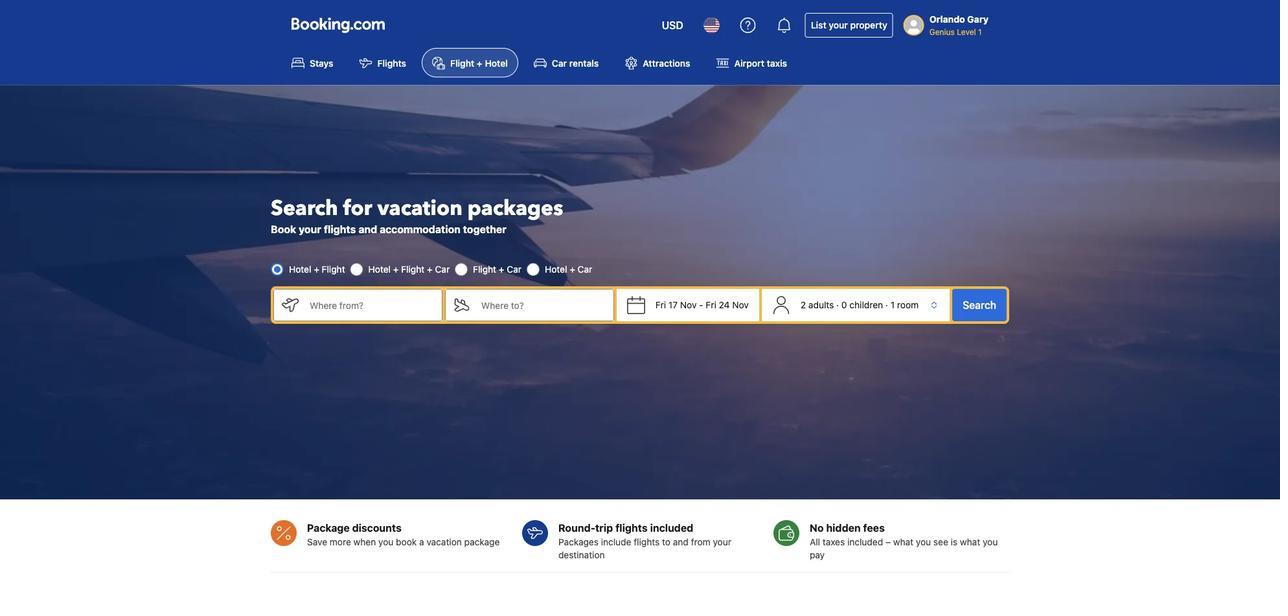 Task type: vqa. For each thing, say whether or not it's contained in the screenshot.
bottommost Plaza
no



Task type: locate. For each thing, give the bounding box(es) containing it.
+
[[477, 58, 483, 68], [314, 264, 319, 275], [393, 264, 399, 275], [427, 264, 433, 275], [499, 264, 504, 275], [570, 264, 575, 275]]

your inside search for vacation packages book your flights and accommodation together
[[299, 223, 321, 236]]

fri left 17
[[656, 300, 666, 310]]

hidden
[[826, 522, 861, 534]]

you down discounts
[[378, 537, 394, 548]]

is
[[951, 537, 958, 548]]

nov right '24'
[[732, 300, 749, 310]]

nov left -
[[680, 300, 697, 310]]

usd
[[662, 19, 683, 31]]

0 horizontal spatial you
[[378, 537, 394, 548]]

2
[[801, 300, 806, 310]]

1 horizontal spatial 1
[[978, 27, 982, 36]]

+ inside "link"
[[477, 58, 483, 68]]

what right –
[[893, 537, 914, 548]]

package discounts save more when you book a vacation package
[[307, 522, 500, 548]]

round-trip flights included packages include flights to and from your destination
[[559, 522, 732, 561]]

Where to? field
[[471, 289, 614, 322]]

flights up include
[[616, 522, 648, 534]]

1 horizontal spatial ·
[[886, 300, 888, 310]]

to
[[662, 537, 671, 548]]

flights left to
[[634, 537, 660, 548]]

1 vertical spatial 1
[[891, 300, 895, 310]]

0 vertical spatial and
[[359, 223, 377, 236]]

1 vertical spatial vacation
[[427, 537, 462, 548]]

what
[[893, 537, 914, 548], [960, 537, 980, 548]]

flights
[[324, 223, 356, 236], [616, 522, 648, 534], [634, 537, 660, 548]]

0 vertical spatial search
[[271, 195, 338, 223]]

0 horizontal spatial nov
[[680, 300, 697, 310]]

1 nov from the left
[[680, 300, 697, 310]]

your right book
[[299, 223, 321, 236]]

0 horizontal spatial fri
[[656, 300, 666, 310]]

search for vacation packages book your flights and accommodation together
[[271, 195, 563, 236]]

list
[[811, 20, 827, 30]]

you
[[378, 537, 394, 548], [916, 537, 931, 548], [983, 537, 998, 548]]

1 horizontal spatial nov
[[732, 300, 749, 310]]

flights down for
[[324, 223, 356, 236]]

1 down "gary"
[[978, 27, 982, 36]]

package
[[464, 537, 500, 548]]

packages
[[559, 537, 599, 548]]

all
[[810, 537, 820, 548]]

list your property
[[811, 20, 888, 30]]

0 horizontal spatial included
[[650, 522, 694, 534]]

what right the 'is'
[[960, 537, 980, 548]]

flights inside search for vacation packages book your flights and accommodation together
[[324, 223, 356, 236]]

children
[[850, 300, 883, 310]]

+ for hotel + car
[[570, 264, 575, 275]]

search inside button
[[963, 299, 997, 311]]

fri
[[656, 300, 666, 310], [706, 300, 717, 310]]

0 vertical spatial flights
[[324, 223, 356, 236]]

trip
[[595, 522, 613, 534]]

0 horizontal spatial what
[[893, 537, 914, 548]]

save
[[307, 537, 327, 548]]

hotel for hotel + car
[[545, 264, 567, 275]]

and right to
[[673, 537, 689, 548]]

2 vertical spatial flights
[[634, 537, 660, 548]]

Where from? field
[[299, 289, 442, 322]]

together
[[463, 223, 507, 236]]

fri 17 nov - fri 24 nov
[[656, 300, 749, 310]]

accommodation
[[380, 223, 461, 236]]

and
[[359, 223, 377, 236], [673, 537, 689, 548]]

you right the 'is'
[[983, 537, 998, 548]]

0 vertical spatial vacation
[[377, 195, 463, 223]]

1 vertical spatial included
[[848, 537, 883, 548]]

booking.com online hotel reservations image
[[292, 17, 385, 33]]

your right from
[[713, 537, 732, 548]]

car rentals
[[552, 58, 599, 68]]

0 vertical spatial 1
[[978, 27, 982, 36]]

included down fees
[[848, 537, 883, 548]]

1 horizontal spatial your
[[713, 537, 732, 548]]

packages
[[468, 195, 563, 223]]

0 horizontal spatial search
[[271, 195, 338, 223]]

flight
[[450, 58, 474, 68], [322, 264, 345, 275], [401, 264, 425, 275], [473, 264, 496, 275]]

included
[[650, 522, 694, 534], [848, 537, 883, 548]]

hotel + car
[[545, 264, 592, 275]]

1 horizontal spatial fri
[[706, 300, 717, 310]]

and down for
[[359, 223, 377, 236]]

vacation
[[377, 195, 463, 223], [427, 537, 462, 548]]

· right children
[[886, 300, 888, 310]]

search button
[[953, 289, 1007, 322]]

+ for flight + hotel
[[477, 58, 483, 68]]

vacation up accommodation
[[377, 195, 463, 223]]

a
[[419, 537, 424, 548]]

include
[[601, 537, 631, 548]]

+ for hotel + flight + car
[[393, 264, 399, 275]]

1 vertical spatial your
[[299, 223, 321, 236]]

stays link
[[281, 48, 344, 77]]

included up to
[[650, 522, 694, 534]]

book
[[396, 537, 417, 548]]

2 vertical spatial your
[[713, 537, 732, 548]]

2 horizontal spatial you
[[983, 537, 998, 548]]

your right list
[[829, 20, 848, 30]]

attractions
[[643, 58, 690, 68]]

flight inside "link"
[[450, 58, 474, 68]]

0 horizontal spatial 1
[[891, 300, 895, 310]]

fri right -
[[706, 300, 717, 310]]

1 horizontal spatial you
[[916, 537, 931, 548]]

1 horizontal spatial what
[[960, 537, 980, 548]]

1
[[978, 27, 982, 36], [891, 300, 895, 310]]

0 horizontal spatial your
[[299, 223, 321, 236]]

· left 0
[[837, 300, 839, 310]]

hotel
[[485, 58, 508, 68], [289, 264, 311, 275], [368, 264, 391, 275], [545, 264, 567, 275]]

vacation right "a"
[[427, 537, 462, 548]]

from
[[691, 537, 711, 548]]

0 horizontal spatial ·
[[837, 300, 839, 310]]

stays
[[310, 58, 333, 68]]

0 horizontal spatial and
[[359, 223, 377, 236]]

1 left room at the right bottom
[[891, 300, 895, 310]]

1 horizontal spatial search
[[963, 299, 997, 311]]

nov
[[680, 300, 697, 310], [732, 300, 749, 310]]

flights for for
[[324, 223, 356, 236]]

1 vertical spatial and
[[673, 537, 689, 548]]

car
[[552, 58, 567, 68], [435, 264, 450, 275], [507, 264, 522, 275], [578, 264, 592, 275]]

3 you from the left
[[983, 537, 998, 548]]

airport taxis
[[735, 58, 787, 68]]

property
[[850, 20, 888, 30]]

rentals
[[569, 58, 599, 68]]

hotel inside "link"
[[485, 58, 508, 68]]

1 horizontal spatial and
[[673, 537, 689, 548]]

vacation inside search for vacation packages book your flights and accommodation together
[[377, 195, 463, 223]]

1 you from the left
[[378, 537, 394, 548]]

you left see
[[916, 537, 931, 548]]

gary
[[968, 14, 989, 25]]

and inside search for vacation packages book your flights and accommodation together
[[359, 223, 377, 236]]

list your property link
[[805, 13, 893, 38]]

search inside search for vacation packages book your flights and accommodation together
[[271, 195, 338, 223]]

0 vertical spatial included
[[650, 522, 694, 534]]

included inside the round-trip flights included packages include flights to and from your destination
[[650, 522, 694, 534]]

orlando
[[930, 14, 965, 25]]

your
[[829, 20, 848, 30], [299, 223, 321, 236], [713, 537, 732, 548]]

·
[[837, 300, 839, 310], [886, 300, 888, 310]]

search for search for vacation packages book your flights and accommodation together
[[271, 195, 338, 223]]

included inside no hidden fees all taxes included – what you see is what you pay
[[848, 537, 883, 548]]

0 vertical spatial your
[[829, 20, 848, 30]]

2 horizontal spatial your
[[829, 20, 848, 30]]

hotel + flight + car
[[368, 264, 450, 275]]

2 you from the left
[[916, 537, 931, 548]]

no hidden fees all taxes included – what you see is what you pay
[[810, 522, 998, 561]]

search
[[271, 195, 338, 223], [963, 299, 997, 311]]

1 vertical spatial search
[[963, 299, 997, 311]]

1 horizontal spatial included
[[848, 537, 883, 548]]



Task type: describe. For each thing, give the bounding box(es) containing it.
1 · from the left
[[837, 300, 839, 310]]

2 nov from the left
[[732, 300, 749, 310]]

2 · from the left
[[886, 300, 888, 310]]

pay
[[810, 550, 825, 561]]

airport
[[735, 58, 765, 68]]

car rentals link
[[523, 48, 609, 77]]

genius
[[930, 27, 955, 36]]

airport taxis link
[[706, 48, 798, 77]]

–
[[886, 537, 891, 548]]

level
[[957, 27, 976, 36]]

discounts
[[352, 522, 402, 534]]

search for search
[[963, 299, 997, 311]]

hotel for hotel + flight + car
[[368, 264, 391, 275]]

fees
[[863, 522, 885, 534]]

orlando gary genius level 1
[[930, 14, 989, 36]]

-
[[699, 300, 703, 310]]

hotel + flight
[[289, 264, 345, 275]]

1 inside orlando gary genius level 1
[[978, 27, 982, 36]]

flight + car
[[473, 264, 522, 275]]

flight + hotel
[[450, 58, 508, 68]]

attractions link
[[614, 48, 701, 77]]

+ for hotel + flight
[[314, 264, 319, 275]]

2 what from the left
[[960, 537, 980, 548]]

your inside list your property link
[[829, 20, 848, 30]]

flights for trip
[[634, 537, 660, 548]]

book
[[271, 223, 296, 236]]

1 vertical spatial flights
[[616, 522, 648, 534]]

flight + hotel link
[[422, 48, 518, 77]]

taxes
[[823, 537, 845, 548]]

for
[[343, 195, 372, 223]]

round-
[[559, 522, 595, 534]]

1 fri from the left
[[656, 300, 666, 310]]

see
[[934, 537, 949, 548]]

vacation inside 'package discounts save more when you book a vacation package'
[[427, 537, 462, 548]]

flights link
[[349, 48, 417, 77]]

+ for flight + car
[[499, 264, 504, 275]]

flights
[[378, 58, 406, 68]]

usd button
[[654, 10, 691, 41]]

0
[[842, 300, 847, 310]]

package
[[307, 522, 350, 534]]

17
[[669, 300, 678, 310]]

when
[[354, 537, 376, 548]]

2 fri from the left
[[706, 300, 717, 310]]

adults
[[809, 300, 834, 310]]

your inside the round-trip flights included packages include flights to and from your destination
[[713, 537, 732, 548]]

and inside the round-trip flights included packages include flights to and from your destination
[[673, 537, 689, 548]]

1 what from the left
[[893, 537, 914, 548]]

more
[[330, 537, 351, 548]]

you inside 'package discounts save more when you book a vacation package'
[[378, 537, 394, 548]]

hotel for hotel + flight
[[289, 264, 311, 275]]

destination
[[559, 550, 605, 561]]

taxis
[[767, 58, 787, 68]]

no
[[810, 522, 824, 534]]

room
[[897, 300, 919, 310]]

2 adults · 0 children · 1 room
[[801, 300, 919, 310]]

24
[[719, 300, 730, 310]]



